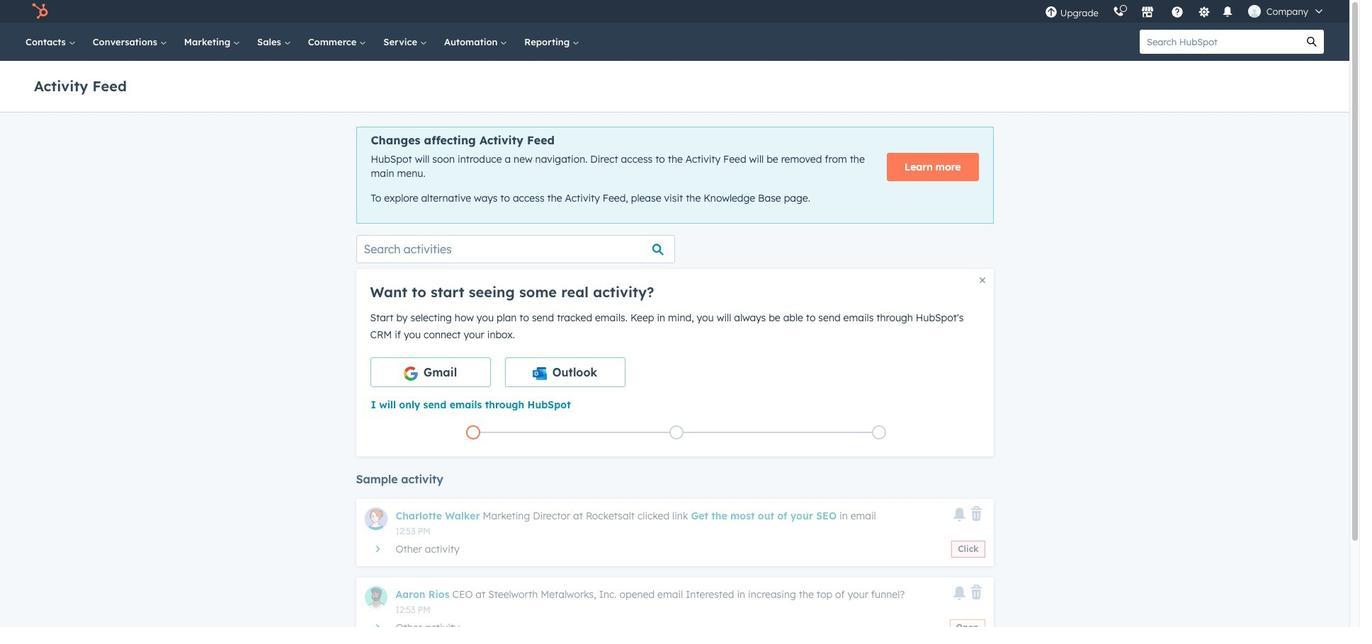 Task type: locate. For each thing, give the bounding box(es) containing it.
Search activities search field
[[356, 235, 675, 263]]

None checkbox
[[370, 358, 491, 387], [505, 358, 625, 387], [370, 358, 491, 387], [505, 358, 625, 387]]

Search HubSpot search field
[[1140, 30, 1300, 54]]

menu
[[1038, 0, 1333, 23]]

onboarding.steps.finalstep.title image
[[876, 430, 883, 437]]

list
[[372, 423, 981, 443]]

onboarding.steps.sendtrackedemailingmail.title image
[[673, 430, 680, 437]]



Task type: describe. For each thing, give the bounding box(es) containing it.
close image
[[979, 278, 985, 283]]

marketplaces image
[[1141, 6, 1154, 19]]

jacob simon image
[[1248, 5, 1261, 18]]



Task type: vqa. For each thing, say whether or not it's contained in the screenshot.
"option"
yes



